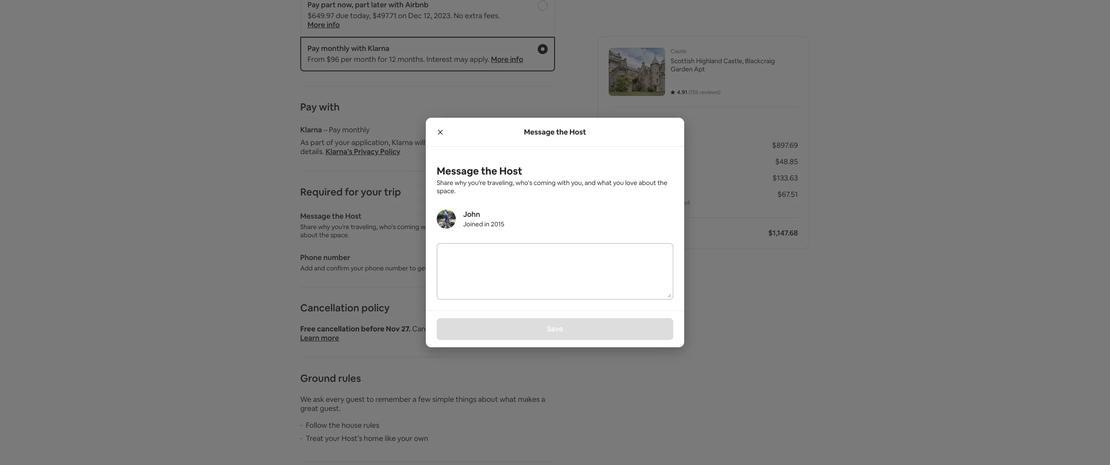 Task type: locate. For each thing, give the bounding box(es) containing it.
why up john
[[455, 179, 467, 187]]

2 horizontal spatial about
[[639, 179, 657, 187]]

1 horizontal spatial host
[[500, 165, 523, 178]]

1 horizontal spatial you,
[[572, 179, 584, 187]]

0 vertical spatial number
[[324, 253, 350, 263]]

klarna left –
[[300, 125, 322, 135]]

1 vertical spatial coming
[[397, 223, 419, 231]]

dec
[[409, 11, 422, 20], [461, 325, 475, 334]]

$299.23 x 3 nights
[[609, 141, 669, 150]]

you left 2015
[[477, 223, 488, 231]]

phone
[[365, 265, 384, 273]]

why up phone
[[318, 223, 330, 231]]

info right verify
[[464, 138, 477, 148]]

part up $649.97
[[321, 0, 336, 10]]

trip
[[384, 186, 401, 198], [429, 265, 440, 273]]

traveling, up john joined in 2015
[[488, 179, 515, 187]]

0 vertical spatial love
[[626, 179, 638, 187]]

2 horizontal spatial klarna
[[392, 138, 413, 148]]

0 vertical spatial to
[[410, 265, 416, 273]]

coming down payment
[[534, 179, 556, 187]]

more right apply.
[[491, 55, 509, 64]]

more info button for pay monthly with klarna from $96 per month for 12 months. interest may apply. more info
[[491, 55, 524, 64]]

message the host share why you're traveling, who's coming with you, and what you love about the space. down payment
[[437, 165, 669, 195]]

0 horizontal spatial a
[[413, 395, 417, 405]]

share up phone
[[300, 223, 317, 231]]

more
[[321, 334, 339, 343]]

and inside phone number add and confirm your phone number to get trip updates.
[[314, 265, 325, 273]]

1 horizontal spatial before
[[437, 325, 460, 334]]

1 horizontal spatial traveling,
[[488, 179, 515, 187]]

share down the as part of your application, klarna will verify your info and request payment details.
[[437, 179, 454, 187]]

share
[[437, 179, 454, 187], [300, 223, 317, 231]]

fee inside $67.51 assistance services fee included
[[659, 199, 667, 207]]

0 vertical spatial who's
[[516, 179, 533, 187]]

0 vertical spatial what
[[597, 179, 612, 187]]

who's
[[516, 179, 533, 187], [379, 223, 396, 231]]

what down john
[[461, 223, 476, 231]]

0 horizontal spatial to
[[367, 395, 374, 405]]

to inside phone number add and confirm your phone number to get trip updates.
[[410, 265, 416, 273]]

1 horizontal spatial trip
[[429, 265, 440, 273]]

1 vertical spatial more
[[491, 55, 509, 64]]

1 fee from the top
[[659, 173, 670, 183]]

1 horizontal spatial info
[[464, 138, 477, 148]]

a left partial
[[498, 325, 502, 334]]

application,
[[352, 138, 390, 148]]

share inside message the host dialog
[[437, 179, 454, 187]]

fee right services
[[659, 199, 667, 207]]

part inside the as part of your application, klarna will verify your info and request payment details.
[[311, 138, 325, 148]]

your left phone
[[351, 265, 364, 273]]

27.
[[402, 325, 411, 334]]

0 vertical spatial why
[[455, 179, 467, 187]]

rules up "guest"
[[338, 372, 361, 385]]

$48.85
[[776, 157, 799, 167]]

1 vertical spatial why
[[318, 223, 330, 231]]

1 horizontal spatial why
[[455, 179, 467, 187]]

pay for pay part now, part later with airbnb $649.97 due today,  $497.71 on dec 12, 2023. no extra fees. more info
[[308, 0, 320, 10]]

message the host share why you're traveling, who's coming with you, and what you love about the space. up phone number add and confirm your phone number to get trip updates.
[[300, 212, 503, 239]]

0 vertical spatial message the host share why you're traveling, who's coming with you, and what you love about the space.
[[437, 165, 669, 195]]

0 horizontal spatial share
[[300, 223, 317, 231]]

who's down payment
[[516, 179, 533, 187]]

airbnb
[[405, 0, 429, 10], [609, 173, 632, 183]]

1 vertical spatial rules
[[364, 421, 380, 431]]

love
[[626, 179, 638, 187], [489, 223, 501, 231]]

free cancellation before nov 27. cancel before dec 20 for a partial refund. learn more
[[300, 325, 551, 343]]

0 horizontal spatial who's
[[379, 223, 396, 231]]

you're down required for your trip
[[332, 223, 350, 231]]

learn
[[300, 334, 320, 343]]

monthly up $96
[[321, 44, 350, 53]]

message up payment
[[524, 127, 555, 137]]

$299.23
[[609, 141, 636, 150]]

love right joined
[[489, 223, 501, 231]]

rules inside the follow the house rules treat your host's home like your own
[[364, 421, 380, 431]]

airbnb left service
[[609, 173, 632, 183]]

a
[[498, 325, 502, 334], [413, 395, 417, 405], [542, 395, 546, 405]]

2 vertical spatial what
[[500, 395, 517, 405]]

to
[[410, 265, 416, 273], [367, 395, 374, 405]]

1 horizontal spatial dec
[[461, 325, 475, 334]]

rules
[[338, 372, 361, 385], [364, 421, 380, 431]]

20
[[477, 325, 485, 334]]

1 vertical spatial monthly
[[342, 125, 370, 135]]

0 vertical spatial for
[[378, 55, 388, 64]]

who's up phone number add and confirm your phone number to get trip updates.
[[379, 223, 396, 231]]

as part of your application, klarna will verify your info and request payment details.
[[300, 138, 550, 157]]

host
[[570, 127, 587, 137], [500, 165, 523, 178], [345, 212, 362, 221]]

pay up $649.97
[[308, 0, 320, 10]]

0 horizontal spatial for
[[345, 186, 359, 198]]

you, inside message the host dialog
[[572, 179, 584, 187]]

to left get
[[410, 265, 416, 273]]

info down "now,"
[[327, 20, 340, 30]]

your right verify
[[447, 138, 462, 148]]

in
[[485, 220, 490, 229]]

fee right service
[[659, 173, 670, 183]]

1 horizontal spatial who's
[[516, 179, 533, 187]]

your down privacy
[[361, 186, 382, 198]]

cancel
[[413, 325, 436, 334]]

0 vertical spatial coming
[[534, 179, 556, 187]]

what up assistance
[[597, 179, 612, 187]]

of
[[326, 138, 334, 148]]

about
[[639, 179, 657, 187], [300, 231, 318, 239], [478, 395, 498, 405]]

what inside message the host dialog
[[597, 179, 612, 187]]

more inside pay part now, part later with airbnb $649.97 due today,  $497.71 on dec 12, 2023. no extra fees. more info
[[308, 20, 325, 30]]

1 horizontal spatial what
[[500, 395, 517, 405]]

dec right on on the left top
[[409, 11, 422, 20]]

traveling, down required for your trip
[[351, 223, 378, 231]]

cancellation
[[317, 325, 360, 334]]

dec inside pay part now, part later with airbnb $649.97 due today,  $497.71 on dec 12, 2023. no extra fees. more info
[[409, 11, 422, 20]]

message down verify
[[437, 165, 479, 178]]

pay right –
[[329, 125, 341, 135]]

monthly inside pay monthly with klarna from $96 per month for 12 months. interest may apply. more info
[[321, 44, 350, 53]]

part up today,
[[355, 0, 370, 10]]

a left few
[[413, 395, 417, 405]]

a right makes
[[542, 395, 546, 405]]

ground
[[300, 372, 336, 385]]

$67.51
[[778, 190, 799, 199]]

1 horizontal spatial about
[[478, 395, 498, 405]]

rules up home
[[364, 421, 380, 431]]

0 horizontal spatial host
[[345, 212, 362, 221]]

0 vertical spatial more info button
[[308, 20, 340, 30]]

few
[[418, 395, 431, 405]]

space.
[[437, 187, 456, 195], [331, 231, 350, 239]]

more
[[308, 20, 325, 30], [491, 55, 509, 64]]

you,
[[572, 179, 584, 187], [435, 223, 447, 231]]

part left of
[[311, 138, 325, 148]]

klarna up month at the top
[[368, 44, 390, 53]]

later
[[371, 0, 387, 10]]

$67.51 assistance services fee included
[[609, 190, 799, 207]]

2 before from the left
[[437, 325, 460, 334]]

you up assistance
[[614, 179, 624, 187]]

message the host dialog
[[426, 118, 685, 348]]

space. inside message the host dialog
[[437, 187, 456, 195]]

0 horizontal spatial klarna
[[300, 125, 322, 135]]

0 vertical spatial you're
[[468, 179, 486, 187]]

with
[[389, 0, 404, 10], [351, 44, 366, 53], [319, 101, 340, 113], [557, 179, 570, 187], [421, 223, 434, 231]]

klarna – pay monthly
[[300, 125, 370, 135]]

to right "guest"
[[367, 395, 374, 405]]

0 horizontal spatial number
[[324, 253, 350, 263]]

dec inside free cancellation before nov 27. cancel before dec 20 for a partial refund. learn more
[[461, 325, 475, 334]]

more left due
[[308, 20, 325, 30]]

traveling, inside message the host dialog
[[488, 179, 515, 187]]

0 vertical spatial traveling,
[[488, 179, 515, 187]]

pay inside pay part now, part later with airbnb $649.97 due today,  $497.71 on dec 12, 2023. no extra fees. more info
[[308, 0, 320, 10]]

1 horizontal spatial coming
[[534, 179, 556, 187]]

follow the house rules treat your host's home like your own
[[306, 421, 429, 444]]

more info button right apply.
[[491, 55, 524, 64]]

apt
[[695, 65, 706, 73]]

pay up klarna – pay monthly
[[300, 101, 317, 113]]

1 horizontal spatial klarna
[[368, 44, 390, 53]]

coming inside message the host dialog
[[534, 179, 556, 187]]

0 horizontal spatial coming
[[397, 223, 419, 231]]

your right of
[[335, 138, 350, 148]]

more info button down "now,"
[[308, 20, 340, 30]]

klarna's
[[326, 147, 353, 157]]

klarna's privacy policy link
[[326, 147, 401, 157]]

None radio
[[538, 44, 548, 54]]

1 before from the left
[[361, 325, 385, 334]]

dec left 20
[[461, 325, 475, 334]]

1 horizontal spatial to
[[410, 265, 416, 273]]

info
[[327, 20, 340, 30], [510, 55, 524, 64], [464, 138, 477, 148]]

for right required
[[345, 186, 359, 198]]

0 vertical spatial host
[[570, 127, 587, 137]]

2 horizontal spatial what
[[597, 179, 612, 187]]

about up phone
[[300, 231, 318, 239]]

0 vertical spatial you,
[[572, 179, 584, 187]]

1 vertical spatial klarna
[[300, 125, 322, 135]]

for inside free cancellation before nov 27. cancel before dec 20 for a partial refund. learn more
[[487, 325, 496, 334]]

message the host
[[524, 127, 587, 137]]

required
[[300, 186, 343, 198]]

klarna
[[368, 44, 390, 53], [300, 125, 322, 135], [392, 138, 413, 148]]

1 vertical spatial trip
[[429, 265, 440, 273]]

you're up john
[[468, 179, 486, 187]]

number up confirm
[[324, 253, 350, 263]]

1 horizontal spatial you're
[[468, 179, 486, 187]]

1 vertical spatial to
[[367, 395, 374, 405]]

coming up phone number add and confirm your phone number to get trip updates.
[[397, 223, 419, 231]]

and
[[478, 138, 491, 148], [585, 179, 596, 187], [448, 223, 460, 231], [314, 265, 325, 273]]

1 vertical spatial info
[[510, 55, 524, 64]]

2 horizontal spatial host
[[570, 127, 587, 137]]

save button
[[437, 319, 674, 341]]

2 horizontal spatial message
[[524, 127, 555, 137]]

pay inside pay monthly with klarna from $96 per month for 12 months. interest may apply. more info
[[308, 44, 320, 53]]

0 vertical spatial message
[[524, 127, 555, 137]]

services
[[637, 199, 658, 207]]

2 vertical spatial klarna
[[392, 138, 413, 148]]

0 vertical spatial airbnb
[[405, 0, 429, 10]]

as
[[300, 138, 309, 148]]

about inside message the host dialog
[[639, 179, 657, 187]]

pay
[[308, 0, 320, 10], [308, 44, 320, 53], [300, 101, 317, 113], [329, 125, 341, 135]]

number right phone
[[385, 265, 408, 273]]

about up services
[[639, 179, 657, 187]]

klarna inside the as part of your application, klarna will verify your info and request payment details.
[[392, 138, 413, 148]]

what left makes
[[500, 395, 517, 405]]

great
[[300, 404, 319, 414]]

for inside pay monthly with klarna from $96 per month for 12 months. interest may apply. more info
[[378, 55, 388, 64]]

required for your trip
[[300, 186, 401, 198]]

trip right get
[[429, 265, 440, 273]]

message down required
[[300, 212, 331, 221]]

1 vertical spatial share
[[300, 223, 317, 231]]

$1,147.68
[[769, 229, 799, 238]]

1 vertical spatial traveling,
[[351, 223, 378, 231]]

details.
[[300, 147, 324, 157]]

treat
[[306, 434, 324, 444]]

for right 20
[[487, 325, 496, 334]]

coming
[[534, 179, 556, 187], [397, 223, 419, 231]]

0 vertical spatial space.
[[437, 187, 456, 195]]

0 horizontal spatial you
[[477, 223, 488, 231]]

1 vertical spatial host
[[500, 165, 523, 178]]

apply.
[[470, 55, 490, 64]]

1 vertical spatial what
[[461, 223, 476, 231]]

with inside message the host dialog
[[557, 179, 570, 187]]

2 vertical spatial info
[[464, 138, 477, 148]]

privacy
[[354, 147, 379, 157]]

1 horizontal spatial a
[[498, 325, 502, 334]]

0 horizontal spatial more info button
[[308, 20, 340, 30]]

1 vertical spatial space.
[[331, 231, 350, 239]]

part for part
[[321, 0, 336, 10]]

1 vertical spatial you,
[[435, 223, 447, 231]]

1 vertical spatial number
[[385, 265, 408, 273]]

for left 12
[[378, 55, 388, 64]]

service
[[634, 173, 658, 183]]

0 vertical spatial about
[[639, 179, 657, 187]]

part for your
[[311, 138, 325, 148]]

3
[[643, 141, 647, 150]]

fees.
[[484, 11, 500, 20]]

0 vertical spatial klarna
[[368, 44, 390, 53]]

about right things on the left bottom of the page
[[478, 395, 498, 405]]

1 horizontal spatial space.
[[437, 187, 456, 195]]

airbnb up 12,
[[405, 0, 429, 10]]

1 horizontal spatial share
[[437, 179, 454, 187]]

None radio
[[538, 0, 548, 10]]

$96
[[327, 55, 339, 64]]

joined
[[463, 220, 483, 229]]

cancellation policy
[[300, 302, 390, 315]]

0 vertical spatial more
[[308, 20, 325, 30]]

1 vertical spatial airbnb
[[609, 173, 632, 183]]

message the host share why you're traveling, who's coming with you, and what you love about the space.
[[437, 165, 669, 195], [300, 212, 503, 239]]

trip down policy
[[384, 186, 401, 198]]

pay up from
[[308, 44, 320, 53]]

2 vertical spatial for
[[487, 325, 496, 334]]

you
[[614, 179, 624, 187], [477, 223, 488, 231]]

info right apply.
[[510, 55, 524, 64]]

pay monthly with klarna from $96 per month for 12 months. interest may apply. more info
[[308, 44, 524, 64]]

0 vertical spatial fee
[[659, 173, 670, 183]]

own
[[414, 434, 429, 444]]

1 vertical spatial love
[[489, 223, 501, 231]]

with inside pay part now, part later with airbnb $649.97 due today,  $497.71 on dec 12, 2023. no extra fees. more info
[[389, 0, 404, 10]]

0 horizontal spatial before
[[361, 325, 385, 334]]

klarna left will
[[392, 138, 413, 148]]

1 horizontal spatial for
[[378, 55, 388, 64]]

no
[[454, 11, 464, 20]]

0 horizontal spatial dec
[[409, 11, 422, 20]]

before right cancel
[[437, 325, 460, 334]]

2 fee from the top
[[659, 199, 667, 207]]

why inside message the host dialog
[[455, 179, 467, 187]]

0 vertical spatial trip
[[384, 186, 401, 198]]

1 horizontal spatial more
[[491, 55, 509, 64]]

before left nov
[[361, 325, 385, 334]]

0 vertical spatial rules
[[338, 372, 361, 385]]

guest.
[[320, 404, 341, 414]]

0 horizontal spatial about
[[300, 231, 318, 239]]

0 horizontal spatial rules
[[338, 372, 361, 385]]

love up assistance
[[626, 179, 638, 187]]

monthly up application, in the left of the page
[[342, 125, 370, 135]]

0 vertical spatial dec
[[409, 11, 422, 20]]

part
[[321, 0, 336, 10], [355, 0, 370, 10], [311, 138, 325, 148]]

2 horizontal spatial info
[[510, 55, 524, 64]]



Task type: describe. For each thing, give the bounding box(es) containing it.
1 vertical spatial about
[[300, 231, 318, 239]]

house
[[342, 421, 362, 431]]

free
[[300, 325, 316, 334]]

airbnb inside pay part now, part later with airbnb $649.97 due today,  $497.71 on dec 12, 2023. no extra fees. more info
[[405, 0, 429, 10]]

you're inside message the host dialog
[[468, 179, 486, 187]]

simple
[[433, 395, 454, 405]]

2015
[[491, 220, 505, 229]]

klarna inside pay monthly with klarna from $96 per month for 12 months. interest may apply. more info
[[368, 44, 390, 53]]

phone number add and confirm your phone number to get trip updates.
[[300, 253, 466, 273]]

1 vertical spatial you
[[477, 223, 488, 231]]

x
[[638, 141, 641, 150]]

$133.63
[[773, 173, 799, 183]]

to inside we ask every guest to remember a few simple things about what makes a great guest.
[[367, 395, 374, 405]]

pay for pay monthly with klarna from $96 per month for 12 months. interest may apply. more info
[[308, 44, 320, 53]]

nov
[[386, 325, 400, 334]]

you inside message the host dialog
[[614, 179, 624, 187]]

things
[[456, 395, 477, 405]]

0 horizontal spatial traveling,
[[351, 223, 378, 231]]

info inside pay monthly with klarna from $96 per month for 12 months. interest may apply. more info
[[510, 55, 524, 64]]

with inside pay monthly with klarna from $96 per month for 12 months. interest may apply. more info
[[351, 44, 366, 53]]

will
[[415, 138, 425, 148]]

airbnb service fee button
[[609, 173, 670, 183]]

we ask every guest to remember a few simple things about what makes a great guest.
[[300, 395, 546, 414]]

castle
[[671, 48, 687, 55]]

message the host share why you're traveling, who's coming with you, and what you love about the space. inside message the host dialog
[[437, 165, 669, 195]]

and inside the as part of your application, klarna will verify your info and request payment details.
[[478, 138, 491, 148]]

updates.
[[441, 265, 466, 273]]

guest
[[346, 395, 365, 405]]

john joined in 2015
[[463, 210, 505, 229]]

save
[[547, 325, 563, 334]]

–
[[324, 125, 328, 135]]

info inside pay part now, part later with airbnb $649.97 due today,  $497.71 on dec 12, 2023. no extra fees. more info
[[327, 20, 340, 30]]

0 horizontal spatial trip
[[384, 186, 401, 198]]

12
[[389, 55, 396, 64]]

1 vertical spatial for
[[345, 186, 359, 198]]

2 vertical spatial host
[[345, 212, 362, 221]]

policy
[[381, 147, 401, 157]]

0 horizontal spatial love
[[489, 223, 501, 231]]

from
[[308, 55, 325, 64]]

2 horizontal spatial a
[[542, 395, 546, 405]]

confirm
[[327, 265, 349, 273]]

on
[[398, 11, 407, 20]]

add
[[300, 265, 313, 273]]

more info button for pay part now, part later with airbnb $649.97 due today,  $497.71 on dec 12, 2023. no extra fees. more info
[[308, 20, 340, 30]]

your right the treat
[[325, 434, 340, 444]]

klarna's privacy policy
[[326, 147, 401, 157]]

(
[[689, 89, 691, 96]]

months.
[[398, 55, 425, 64]]

pay for pay with
[[300, 101, 317, 113]]

makes
[[518, 395, 540, 405]]

pay with
[[300, 101, 340, 113]]

garden
[[671, 65, 693, 73]]

12,
[[424, 11, 433, 20]]

interest
[[427, 55, 453, 64]]

ask
[[313, 395, 324, 405]]

may
[[454, 55, 469, 64]]

john
[[463, 210, 480, 219]]

policy
[[362, 302, 390, 315]]

refund.
[[527, 325, 551, 334]]

0 horizontal spatial what
[[461, 223, 476, 231]]

about inside we ask every guest to remember a few simple things about what makes a great guest.
[[478, 395, 498, 405]]

0 horizontal spatial why
[[318, 223, 330, 231]]

4.91 ( 155 reviews )
[[678, 89, 721, 96]]

request
[[492, 138, 518, 148]]

due
[[336, 11, 349, 20]]

reviews
[[700, 89, 719, 96]]

1 horizontal spatial airbnb
[[609, 173, 632, 183]]

and inside message the host dialog
[[585, 179, 596, 187]]

a inside free cancellation before nov 27. cancel before dec 20 for a partial refund. learn more
[[498, 325, 502, 334]]

highland
[[697, 57, 723, 65]]

extra
[[465, 11, 483, 20]]

more inside pay monthly with klarna from $96 per month for 12 months. interest may apply. more info
[[491, 55, 509, 64]]

blackcraig
[[746, 57, 776, 65]]

castle scottish highland castle, blackcraig garden apt
[[671, 48, 776, 73]]

)
[[719, 89, 721, 96]]

month
[[354, 55, 376, 64]]

the inside the follow the house rules treat your host's home like your own
[[329, 421, 340, 431]]

home
[[364, 434, 383, 444]]

ground rules
[[300, 372, 361, 385]]

0 horizontal spatial message
[[300, 212, 331, 221]]

1 vertical spatial who's
[[379, 223, 396, 231]]

like
[[385, 434, 396, 444]]

4.91
[[678, 89, 688, 96]]

get
[[418, 265, 428, 273]]

what inside we ask every guest to remember a few simple things about what makes a great guest.
[[500, 395, 517, 405]]

1 vertical spatial you're
[[332, 223, 350, 231]]

$649.97
[[308, 11, 334, 20]]

pay part now, part later with airbnb $649.97 due today,  $497.71 on dec 12, 2023. no extra fees. more info
[[308, 0, 500, 30]]

phone
[[300, 253, 322, 263]]

cancellation
[[300, 302, 360, 315]]

love inside message the host dialog
[[626, 179, 638, 187]]

$897.69
[[773, 141, 799, 150]]

remember
[[376, 395, 411, 405]]

verify
[[427, 138, 446, 148]]

included
[[669, 199, 690, 207]]

0 horizontal spatial you,
[[435, 223, 447, 231]]

your inside phone number add and confirm your phone number to get trip updates.
[[351, 265, 364, 273]]

trip inside phone number add and confirm your phone number to get trip updates.
[[429, 265, 440, 273]]

1 vertical spatial message
[[437, 165, 479, 178]]

1 vertical spatial message the host share why you're traveling, who's coming with you, and what you love about the space.
[[300, 212, 503, 239]]

1 horizontal spatial number
[[385, 265, 408, 273]]

partial
[[504, 325, 525, 334]]

info inside the as part of your application, klarna will verify your info and request payment details.
[[464, 138, 477, 148]]

host's
[[342, 434, 363, 444]]

scottish
[[671, 57, 695, 65]]

2023.
[[434, 11, 452, 20]]

now,
[[338, 0, 354, 10]]

who's inside message the host dialog
[[516, 179, 533, 187]]

your right like on the bottom of the page
[[398, 434, 413, 444]]

0 horizontal spatial space.
[[331, 231, 350, 239]]

we
[[300, 395, 312, 405]]

Message the Host text field
[[439, 245, 672, 298]]



Task type: vqa. For each thing, say whether or not it's contained in the screenshot.
2nd the get from the bottom
no



